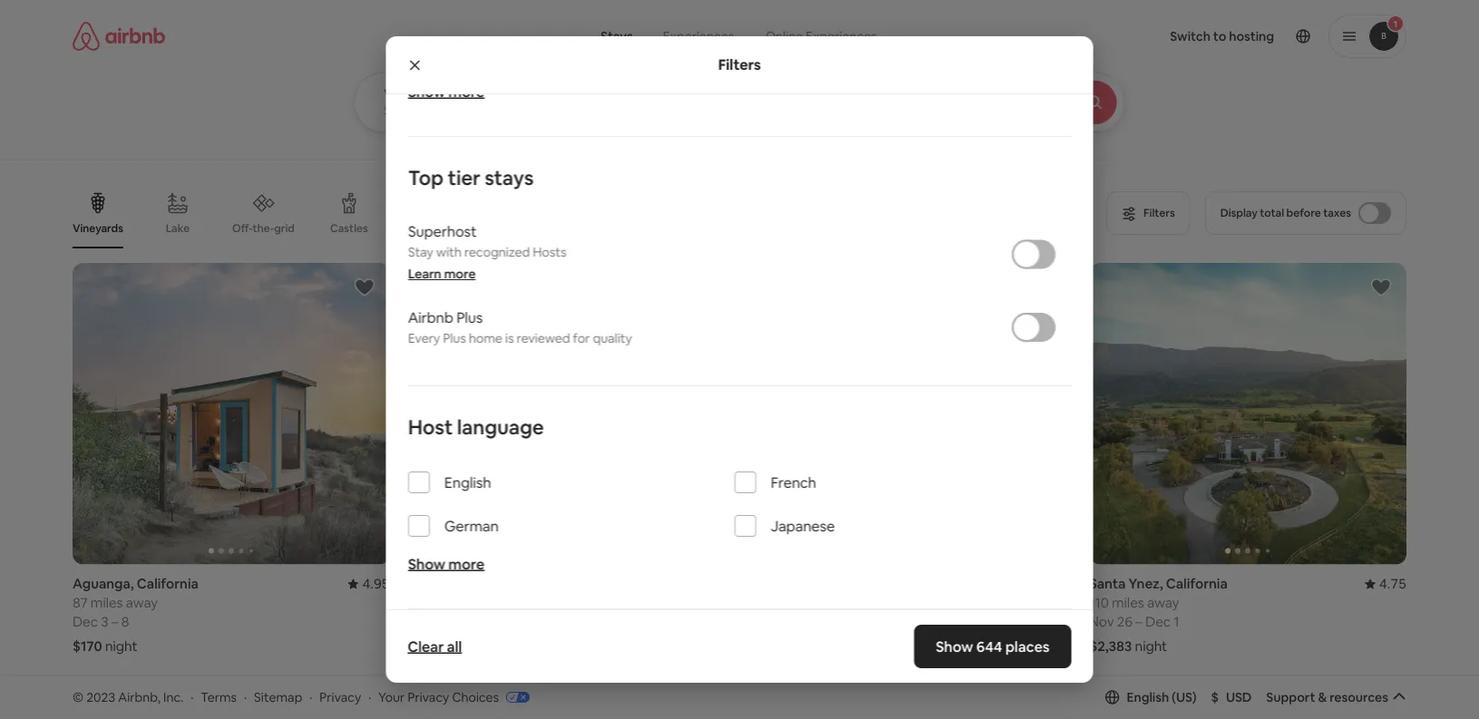 Task type: locate. For each thing, give the bounding box(es) containing it.
away inside aguanga, california 87 miles away dec 3 – 8 $170 night
[[126, 594, 158, 611]]

away right 36
[[804, 594, 836, 611]]

dec
[[73, 613, 98, 631], [1146, 613, 1171, 631]]

off-the-grid
[[232, 221, 295, 235]]

–
[[112, 613, 118, 631], [1136, 613, 1143, 631]]

1 horizontal spatial add to wishlist: temecula, california image
[[1031, 707, 1053, 719]]

2 away from the left
[[466, 594, 498, 611]]

2 vertical spatial more
[[448, 555, 484, 573]]

more for 1st show more button from the bottom of the filters dialog
[[448, 555, 484, 573]]

show map
[[698, 609, 760, 625]]

stays
[[601, 28, 633, 44]]

add to wishlist: temecula, california image
[[692, 707, 714, 719], [1031, 707, 1053, 719]]

4 away from the left
[[1147, 594, 1179, 611]]

show more button up malibu,
[[408, 555, 484, 573]]

experiences
[[663, 28, 734, 44], [806, 28, 877, 44]]

plus right every in the top of the page
[[443, 330, 466, 346]]

miles inside aguanga, california 87 miles away dec 3 – 8 $170 night
[[91, 594, 123, 611]]

4.95 out of 5 average rating image
[[348, 575, 390, 592]]

california inside malibu, california 40 miles away
[[460, 575, 521, 592]]

plus up home
[[456, 308, 482, 327]]

– inside aguanga, california 87 miles away dec 3 – 8 $170 night
[[112, 613, 118, 631]]

dec left '1'
[[1146, 613, 1171, 631]]

more up malibu, california 40 miles away
[[448, 555, 484, 573]]

None search field
[[354, 0, 1175, 132]]

places
[[1006, 637, 1050, 656]]

– right the 26
[[1136, 613, 1143, 631]]

english up german
[[444, 473, 491, 492]]

english
[[444, 473, 491, 492], [1127, 689, 1169, 705]]

all
[[447, 637, 462, 656]]

1 california from the left
[[137, 575, 198, 592]]

1 vertical spatial show more
[[408, 555, 484, 573]]

3 night from the left
[[1135, 637, 1167, 655]]

1 vertical spatial show more button
[[408, 555, 484, 573]]

110
[[1089, 594, 1109, 611]]

plus
[[456, 308, 482, 327], [443, 330, 466, 346]]

total
[[1260, 206, 1284, 220]]

miles up 3
[[91, 594, 123, 611]]

california right malibu,
[[460, 575, 521, 592]]

2 experiences from the left
[[806, 28, 877, 44]]

· right terms
[[244, 689, 247, 705]]

0 vertical spatial english
[[444, 473, 491, 492]]

show more up the where field
[[408, 82, 484, 101]]

1 miles from the left
[[91, 594, 123, 611]]

0 horizontal spatial privacy
[[320, 689, 361, 705]]

36 miles away
[[750, 594, 836, 611]]

terms
[[201, 689, 237, 705]]

california inside santa ynez, california 110 miles away nov 26 – dec 1 $2,383 night
[[1166, 575, 1228, 592]]

· left privacy link
[[309, 689, 312, 705]]

©
[[73, 689, 84, 705]]

1 horizontal spatial –
[[1136, 613, 1143, 631]]

show more up malibu,
[[408, 555, 484, 573]]

more
[[448, 82, 484, 101], [444, 266, 475, 282], [448, 555, 484, 573]]

2 privacy from the left
[[408, 689, 449, 705]]

group
[[73, 178, 1096, 248], [73, 263, 390, 564], [412, 263, 729, 564], [750, 263, 1068, 564], [1089, 263, 1407, 564], [73, 693, 390, 719], [412, 693, 729, 719], [750, 693, 1068, 719], [1089, 693, 1407, 719]]

language
[[457, 414, 544, 440]]

superhost stay with recognized hosts learn more
[[408, 222, 566, 282]]

·
[[191, 689, 194, 705], [244, 689, 247, 705], [309, 689, 312, 705], [368, 689, 371, 705]]

english left (us)
[[1127, 689, 1169, 705]]

show more button up the where field
[[408, 82, 484, 101]]

privacy right the your
[[408, 689, 449, 705]]

support & resources button
[[1266, 689, 1407, 705]]

california right aguanga,
[[137, 575, 198, 592]]

show
[[408, 82, 445, 101], [408, 555, 445, 573], [698, 609, 730, 625], [936, 637, 973, 656]]

clear
[[408, 637, 444, 656]]

experiences up filters
[[663, 28, 734, 44]]

3 california from the left
[[1166, 575, 1228, 592]]

2 – from the left
[[1136, 613, 1143, 631]]

english inside filters dialog
[[444, 473, 491, 492]]

1 horizontal spatial night
[[456, 637, 488, 655]]

1 add to wishlist: temecula, california image from the left
[[692, 707, 714, 719]]

host language
[[408, 414, 544, 440]]

0 horizontal spatial night
[[105, 637, 137, 655]]

miles right 36
[[769, 594, 801, 611]]

$
[[1211, 689, 1219, 705]]

0 horizontal spatial dec
[[73, 613, 98, 631]]

0 horizontal spatial california
[[137, 575, 198, 592]]

more inside superhost stay with recognized hosts learn more
[[444, 266, 475, 282]]

away up '1'
[[1147, 594, 1179, 611]]

recognized
[[464, 244, 530, 260]]

off-
[[232, 221, 253, 235]]

1 horizontal spatial experiences
[[806, 28, 877, 44]]

1 dec from the left
[[73, 613, 98, 631]]

show more
[[408, 82, 484, 101], [408, 555, 484, 573]]

1 – from the left
[[112, 613, 118, 631]]

every
[[408, 330, 440, 346]]

dec inside aguanga, california 87 miles away dec 3 – 8 $170 night
[[73, 613, 98, 631]]

1 · from the left
[[191, 689, 194, 705]]

2 california from the left
[[460, 575, 521, 592]]

show left map
[[698, 609, 730, 625]]

california up '1'
[[1166, 575, 1228, 592]]

show more button
[[408, 82, 484, 101], [408, 555, 484, 573]]

1 vertical spatial english
[[1127, 689, 1169, 705]]

away up $3,795 night
[[466, 594, 498, 611]]

1 away from the left
[[126, 594, 158, 611]]

36
[[750, 594, 766, 611]]

2 dec from the left
[[1146, 613, 1171, 631]]

profile element
[[921, 0, 1407, 73]]

night down 8
[[105, 637, 137, 655]]

0 horizontal spatial –
[[112, 613, 118, 631]]

· right inc.
[[191, 689, 194, 705]]

2 night from the left
[[456, 637, 488, 655]]

0 horizontal spatial english
[[444, 473, 491, 492]]

what can we help you find? tab list
[[586, 18, 750, 54]]

privacy up add to wishlist: temecula, california icon
[[320, 689, 361, 705]]

night inside aguanga, california 87 miles away dec 3 – 8 $170 night
[[105, 637, 137, 655]]

miles
[[91, 594, 123, 611], [431, 594, 463, 611], [769, 594, 801, 611], [1112, 594, 1144, 611]]

night
[[105, 637, 137, 655], [456, 637, 488, 655], [1135, 637, 1167, 655]]

dec left 3
[[73, 613, 98, 631]]

– right 3
[[112, 613, 118, 631]]

show left 644
[[936, 637, 973, 656]]

0 vertical spatial show more
[[408, 82, 484, 101]]

miles down malibu,
[[431, 594, 463, 611]]

more for 1st show more button
[[448, 82, 484, 101]]

california inside aguanga, california 87 miles away dec 3 – 8 $170 night
[[137, 575, 198, 592]]

26
[[1117, 613, 1133, 631]]

experiences right online
[[806, 28, 877, 44]]

0 horizontal spatial add to wishlist: temecula, california image
[[692, 707, 714, 719]]

0 vertical spatial show more button
[[408, 82, 484, 101]]

show 644 places link
[[914, 625, 1072, 668]]

1 experiences from the left
[[663, 28, 734, 44]]

home
[[468, 330, 502, 346]]

2 show more from the top
[[408, 555, 484, 573]]

none search field containing stays
[[354, 0, 1175, 132]]

night right $2,383
[[1135, 637, 1167, 655]]

4 miles from the left
[[1112, 594, 1144, 611]]

· up add to wishlist: temecula, california icon
[[368, 689, 371, 705]]

away
[[126, 594, 158, 611], [466, 594, 498, 611], [804, 594, 836, 611], [1147, 594, 1179, 611]]

1 horizontal spatial english
[[1127, 689, 1169, 705]]

1 horizontal spatial dec
[[1146, 613, 1171, 631]]

1 vertical spatial plus
[[443, 330, 466, 346]]

show map button
[[680, 595, 800, 639]]

learn
[[408, 266, 441, 282]]

privacy
[[320, 689, 361, 705], [408, 689, 449, 705]]

more down with
[[444, 266, 475, 282]]

1 horizontal spatial california
[[460, 575, 521, 592]]

2 horizontal spatial california
[[1166, 575, 1228, 592]]

show up malibu,
[[408, 555, 445, 573]]

87
[[73, 594, 88, 611]]

stay
[[408, 244, 433, 260]]

2 show more button from the top
[[408, 555, 484, 573]]

night right $3,795
[[456, 637, 488, 655]]

show 644 places
[[936, 637, 1050, 656]]

japanese
[[770, 517, 834, 535]]

experiences button
[[647, 18, 750, 54]]

1 night from the left
[[105, 637, 137, 655]]

1
[[1174, 613, 1179, 631]]

top tier stays
[[408, 165, 533, 190]]

santa ynez, california 110 miles away nov 26 – dec 1 $2,383 night
[[1089, 575, 1228, 655]]

$3,795 night
[[412, 637, 488, 655]]

clear all
[[408, 637, 462, 656]]

0 vertical spatial more
[[448, 82, 484, 101]]

0 horizontal spatial experiences
[[663, 28, 734, 44]]

away inside malibu, california 40 miles away
[[466, 594, 498, 611]]

choices
[[452, 689, 499, 705]]

quality
[[592, 330, 632, 346]]

vineyards
[[73, 221, 123, 235]]

4.75 out of 5 average rating image
[[1365, 575, 1407, 592]]

1 horizontal spatial privacy
[[408, 689, 449, 705]]

away inside santa ynez, california 110 miles away nov 26 – dec 1 $2,383 night
[[1147, 594, 1179, 611]]

miles up the 26
[[1112, 594, 1144, 611]]

away up 8
[[126, 594, 158, 611]]

1 vertical spatial more
[[444, 266, 475, 282]]

california
[[137, 575, 198, 592], [460, 575, 521, 592], [1166, 575, 1228, 592]]

add to wishlist: temecula, california image
[[353, 707, 375, 719]]

2 miles from the left
[[431, 594, 463, 611]]

more up the where field
[[448, 82, 484, 101]]

4.95
[[362, 575, 390, 592]]

2 horizontal spatial night
[[1135, 637, 1167, 655]]

8
[[121, 613, 129, 631]]

santa
[[1089, 575, 1126, 592]]

is
[[505, 330, 513, 346]]



Task type: describe. For each thing, give the bounding box(es) containing it.
hosts
[[532, 244, 566, 260]]

usd
[[1226, 689, 1252, 705]]

the-
[[253, 221, 274, 235]]

host
[[408, 414, 452, 440]]

before
[[1287, 206, 1321, 220]]

english for english (us)
[[1127, 689, 1169, 705]]

tier
[[447, 165, 480, 190]]

– inside santa ynez, california 110 miles away nov 26 – dec 1 $2,383 night
[[1136, 613, 1143, 631]]

top
[[408, 165, 443, 190]]

learn more link
[[408, 266, 475, 282]]

$ usd
[[1211, 689, 1252, 705]]

online experiences
[[766, 28, 877, 44]]

with
[[436, 244, 461, 260]]

1 privacy from the left
[[320, 689, 361, 705]]

3
[[101, 613, 109, 631]]

aguanga,
[[73, 575, 134, 592]]

where
[[384, 86, 418, 100]]

for
[[573, 330, 590, 346]]

online experiences link
[[750, 18, 893, 54]]

malibu,
[[412, 575, 457, 592]]

california for malibu, california 40 miles away
[[460, 575, 521, 592]]

&
[[1318, 689, 1327, 705]]

3 miles from the left
[[769, 594, 801, 611]]

show up the where field
[[408, 82, 445, 101]]

support
[[1266, 689, 1315, 705]]

resources
[[1330, 689, 1388, 705]]

display total before taxes
[[1220, 206, 1351, 220]]

dec inside santa ynez, california 110 miles away nov 26 – dec 1 $2,383 night
[[1146, 613, 1171, 631]]

airbnb
[[408, 308, 453, 327]]

ynez,
[[1129, 575, 1163, 592]]

4.75
[[1379, 575, 1407, 592]]

inc.
[[163, 689, 183, 705]]

$170
[[73, 637, 102, 655]]

nov
[[1089, 613, 1114, 631]]

terms · sitemap · privacy ·
[[201, 689, 371, 705]]

aguanga, california 87 miles away dec 3 – 8 $170 night
[[73, 575, 198, 655]]

miles inside santa ynez, california 110 miles away nov 26 – dec 1 $2,383 night
[[1112, 594, 1144, 611]]

superhost
[[408, 222, 476, 240]]

Where field
[[384, 102, 621, 119]]

stays button
[[586, 18, 647, 54]]

display total before taxes button
[[1205, 191, 1407, 235]]

your privacy choices link
[[378, 689, 530, 706]]

display
[[1220, 206, 1258, 220]]

show inside "show map" button
[[698, 609, 730, 625]]

boats
[[414, 221, 443, 235]]

terms link
[[201, 689, 237, 705]]

lake
[[166, 221, 190, 235]]

2 · from the left
[[244, 689, 247, 705]]

online
[[766, 28, 803, 44]]

french
[[770, 473, 816, 492]]

english (us) button
[[1105, 689, 1197, 705]]

4 · from the left
[[368, 689, 371, 705]]

sitemap
[[254, 689, 302, 705]]

2 add to wishlist: temecula, california image from the left
[[1031, 707, 1053, 719]]

clear all button
[[399, 628, 471, 665]]

$2,383
[[1089, 637, 1132, 655]]

map
[[733, 609, 760, 625]]

california for aguanga, california 87 miles away dec 3 – 8 $170 night
[[137, 575, 198, 592]]

castles
[[330, 221, 368, 235]]

group containing off-the-grid
[[73, 178, 1096, 248]]

experiences inside button
[[663, 28, 734, 44]]

malibu, california 40 miles away
[[412, 575, 521, 611]]

stays
[[484, 165, 533, 190]]

english for english
[[444, 473, 491, 492]]

add to wishlist: santa ynez, california image
[[1370, 277, 1392, 298]]

your
[[378, 689, 405, 705]]

airbnb,
[[118, 689, 160, 705]]

3 · from the left
[[309, 689, 312, 705]]

privacy link
[[320, 689, 361, 705]]

german
[[444, 517, 498, 535]]

0 vertical spatial plus
[[456, 308, 482, 327]]

show inside "show 644 places" link
[[936, 637, 973, 656]]

stays tab panel
[[354, 73, 1175, 132]]

taxes
[[1323, 206, 1351, 220]]

sitemap link
[[254, 689, 302, 705]]

night inside santa ynez, california 110 miles away nov 26 – dec 1 $2,383 night
[[1135, 637, 1167, 655]]

1 show more from the top
[[408, 82, 484, 101]]

$3,795
[[412, 637, 453, 655]]

reviewed
[[516, 330, 570, 346]]

1 show more button from the top
[[408, 82, 484, 101]]

2023
[[86, 689, 115, 705]]

(us)
[[1172, 689, 1197, 705]]

airbnb plus every plus home is reviewed for quality
[[408, 308, 632, 346]]

add to wishlist: aguanga, california image
[[353, 277, 375, 298]]

filters dialog
[[386, 0, 1093, 683]]

© 2023 airbnb, inc. ·
[[73, 689, 194, 705]]

miles inside malibu, california 40 miles away
[[431, 594, 463, 611]]

your privacy choices
[[378, 689, 499, 705]]

filters
[[718, 55, 761, 74]]

40
[[412, 594, 428, 611]]

3 away from the left
[[804, 594, 836, 611]]

support & resources
[[1266, 689, 1388, 705]]



Task type: vqa. For each thing, say whether or not it's contained in the screenshot.
Learn
yes



